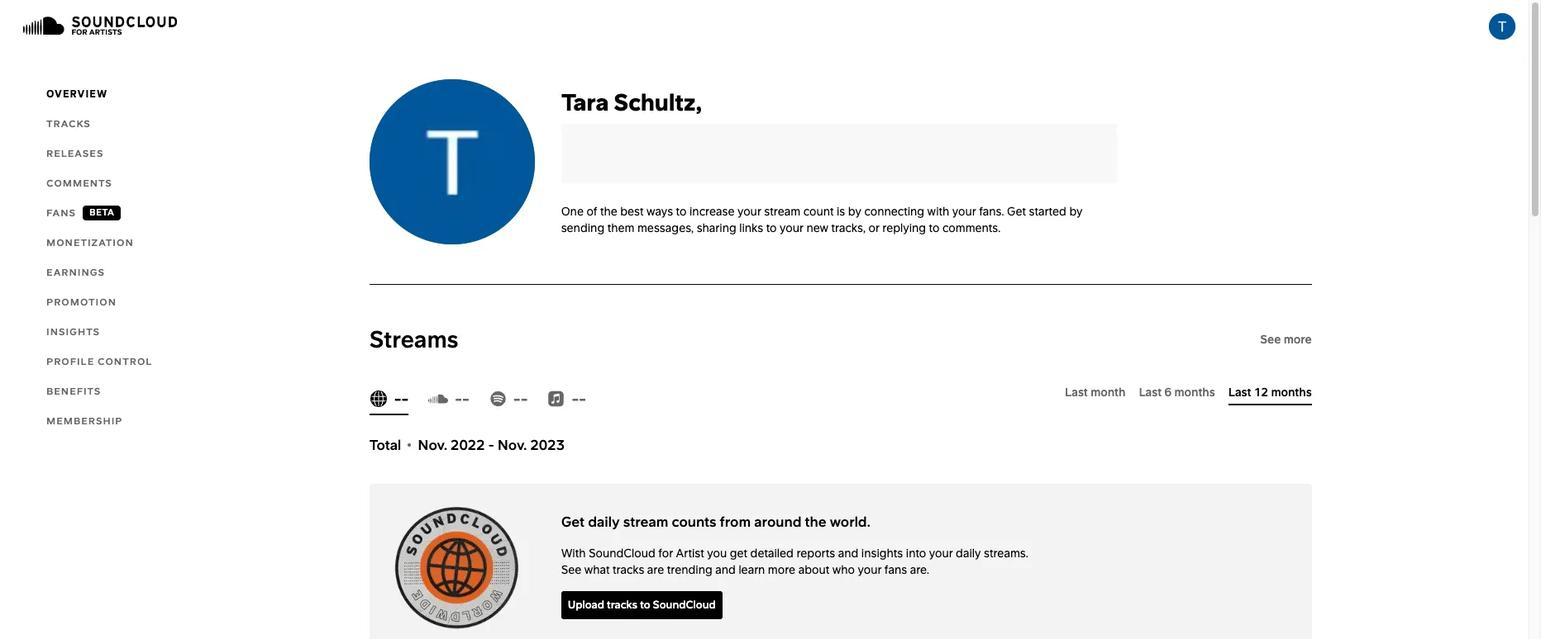 Task type: vqa. For each thing, say whether or not it's contained in the screenshot.
Pro in Button
no



Task type: describe. For each thing, give the bounding box(es) containing it.
12
[[1254, 386, 1268, 399]]

earnings
[[46, 267, 105, 279]]

1 horizontal spatial and
[[838, 547, 858, 561]]

learn
[[739, 564, 765, 577]]

months for last 12 months
[[1271, 386, 1312, 399]]

comments link
[[0, 169, 152, 198]]

overview
[[46, 88, 108, 100]]

soundcloud inside the upload tracks to soundcloud button
[[653, 599, 716, 612]]

fans.
[[979, 205, 1004, 218]]

-- for first -- button from right
[[572, 389, 586, 410]]

tracks inside with soundcloud for artist you get detailed reports and insights into your daily streams. see what tracks are trending and learn more about who your fans are.
[[613, 564, 644, 577]]

2 by from the left
[[1069, 205, 1083, 218]]

2023
[[530, 437, 565, 454]]

count
[[803, 205, 834, 218]]

reports
[[796, 547, 835, 561]]

last 12 months button
[[1228, 384, 1312, 406]]

for
[[658, 547, 673, 561]]

overview link
[[0, 79, 152, 109]]

6
[[1164, 386, 1172, 399]]

with
[[561, 547, 586, 561]]

to inside the upload tracks to soundcloud button
[[640, 599, 650, 612]]

large user avatar image
[[369, 79, 535, 245]]

profile
[[46, 356, 94, 368]]

sending
[[561, 222, 604, 235]]

to right links
[[766, 222, 777, 235]]

see more
[[1260, 333, 1312, 346]]

them
[[607, 222, 634, 235]]

-- for 2nd -- button
[[455, 389, 469, 410]]

loading element
[[561, 124, 1117, 184]]

or
[[868, 222, 879, 235]]

last 6 months button
[[1139, 384, 1215, 401]]

last month
[[1065, 386, 1126, 399]]

upload tracks to soundcloud
[[568, 599, 716, 612]]

-- for 4th -- button from right
[[394, 389, 409, 410]]

messages,
[[637, 222, 694, 235]]

ways
[[646, 205, 673, 218]]

insights link
[[0, 317, 152, 347]]

monetization
[[46, 237, 134, 249]]

connecting
[[864, 205, 924, 218]]

increase
[[689, 205, 734, 218]]

tracks
[[46, 118, 91, 130]]

last 12 months
[[1228, 386, 1312, 399]]

stream inside one of the best ways to increase your stream count is by connecting with your fans. get started by sending them messages, sharing links to your new tracks, or replying to comments.
[[764, 205, 800, 218]]

insights
[[46, 327, 100, 338]]

streams.
[[984, 547, 1028, 561]]

get inside one of the best ways to increase your stream count is by connecting with your fans. get started by sending them messages, sharing links to your new tracks, or replying to comments.
[[1007, 205, 1026, 218]]

control
[[98, 356, 152, 368]]

new
[[806, 222, 828, 235]]

around
[[754, 514, 802, 531]]

2 -- button from the left
[[428, 375, 469, 411]]

upload
[[568, 599, 604, 612]]

last for last 12 months
[[1228, 386, 1251, 399]]

promotion link
[[0, 288, 152, 317]]

membership
[[46, 416, 123, 427]]

sharing
[[697, 222, 736, 235]]

best
[[620, 205, 644, 218]]

soundcloud inside with soundcloud for artist you get detailed reports and insights into your daily streams. see what tracks are trending and learn more about who your fans are.
[[589, 547, 655, 561]]

benefits link
[[0, 377, 152, 407]]

streams
[[369, 326, 458, 354]]

you
[[707, 547, 727, 561]]

see more link
[[1260, 332, 1312, 348]]

tracks link
[[0, 109, 152, 139]]

tracks,
[[831, 222, 866, 235]]

world.
[[830, 514, 870, 531]]

is
[[837, 205, 845, 218]]

upload tracks to soundcloud button
[[561, 592, 722, 620]]

who
[[832, 564, 855, 577]]

months for last 6 months
[[1174, 386, 1215, 399]]

are
[[647, 564, 664, 577]]

trending
[[667, 564, 712, 577]]

get daily stream counts from around the world.
[[561, 514, 870, 531]]

tara
[[561, 88, 609, 117]]

membership link
[[0, 407, 152, 437]]

with
[[927, 205, 949, 218]]

the inside one of the best ways to increase your stream count is by connecting with your fans. get started by sending them messages, sharing links to your new tracks, or replying to comments.
[[600, 205, 617, 218]]

profile control link
[[0, 347, 152, 377]]

fans
[[884, 564, 907, 577]]

-- for 3rd -- button from the left
[[513, 389, 528, 410]]

earnings link
[[0, 258, 152, 288]]

releases link
[[0, 139, 152, 169]]

links
[[739, 222, 763, 235]]

1 horizontal spatial see
[[1260, 333, 1281, 346]]

last for last month
[[1065, 386, 1088, 399]]

benefits
[[46, 386, 101, 398]]

artist
[[676, 547, 704, 561]]

spotify image
[[489, 388, 507, 411]]

your right into
[[929, 547, 953, 561]]

,
[[696, 88, 702, 117]]

schultz
[[614, 88, 696, 117]]

about
[[798, 564, 829, 577]]

see inside with soundcloud for artist you get detailed reports and insights into your daily streams. see what tracks are trending and learn more about who your fans are.
[[561, 564, 581, 577]]

to right ways
[[676, 205, 687, 218]]

replying
[[882, 222, 926, 235]]



Task type: locate. For each thing, give the bounding box(es) containing it.
more inside with soundcloud for artist you get detailed reports and insights into your daily streams. see what tracks are trending and learn more about who your fans are.
[[768, 564, 795, 577]]

-- right globe icon
[[394, 389, 409, 410]]

tracks right upload
[[607, 599, 637, 612]]

get
[[730, 547, 747, 561]]

to down are
[[640, 599, 650, 612]]

get up with
[[561, 514, 585, 531]]

2022
[[451, 437, 485, 454]]

counts
[[672, 514, 716, 531]]

1 vertical spatial the
[[805, 514, 826, 531]]

of
[[586, 205, 597, 218]]

months inside button
[[1174, 386, 1215, 399]]

last month button
[[1065, 384, 1126, 401]]

your down insights
[[858, 564, 882, 577]]

comments.
[[942, 222, 1001, 235]]

0 horizontal spatial get
[[561, 514, 585, 531]]

4 -- from the left
[[572, 389, 586, 410]]

1 horizontal spatial stream
[[764, 205, 800, 218]]

3 -- button from the left
[[489, 375, 528, 411]]

months right 12
[[1271, 386, 1312, 399]]

see up last 12 months at right
[[1260, 333, 1281, 346]]

4 -- button from the left
[[548, 375, 586, 411]]

--
[[394, 389, 409, 410], [455, 389, 469, 410], [513, 389, 528, 410], [572, 389, 586, 410]]

the
[[600, 205, 617, 218], [805, 514, 826, 531]]

0 horizontal spatial last
[[1065, 386, 1088, 399]]

soundcloud worldwide logo image
[[369, 482, 535, 640]]

tracks left are
[[613, 564, 644, 577]]

monetization link
[[0, 228, 152, 258]]

stream left count
[[764, 205, 800, 218]]

3 last from the left
[[1228, 386, 1251, 399]]

insights
[[861, 547, 903, 561]]

1 horizontal spatial more
[[1284, 333, 1312, 346]]

your up comments.
[[952, 205, 976, 218]]

detailed
[[750, 547, 794, 561]]

last 6 months
[[1139, 386, 1215, 399]]

nov. 2022 - nov. 2023
[[418, 437, 565, 454]]

-- right apple music image at the bottom of the page
[[572, 389, 586, 410]]

months right the 6
[[1174, 386, 1215, 399]]

0 vertical spatial the
[[600, 205, 617, 218]]

and down you
[[715, 564, 736, 577]]

fans
[[46, 208, 76, 219]]

from
[[720, 514, 751, 531]]

started
[[1029, 205, 1066, 218]]

last for last 6 months
[[1139, 386, 1162, 399]]

beta
[[89, 208, 114, 218]]

with soundcloud for artist you get detailed reports and insights into your daily streams. see what tracks are trending and learn more about who your fans are.
[[561, 547, 1028, 577]]

last
[[1065, 386, 1088, 399], [1139, 386, 1162, 399], [1228, 386, 1251, 399]]

releases
[[46, 148, 104, 160]]

1 months from the left
[[1174, 386, 1215, 399]]

soundcloud
[[589, 547, 655, 561], [653, 599, 716, 612]]

tab list containing --
[[369, 375, 606, 416]]

get
[[1007, 205, 1026, 218], [561, 514, 585, 531]]

-- button left apple music image at the bottom of the page
[[489, 375, 528, 411]]

1 nov. from the left
[[418, 437, 447, 454]]

0 vertical spatial daily
[[588, 514, 620, 531]]

by
[[848, 205, 861, 218], [1069, 205, 1083, 218]]

see
[[1260, 333, 1281, 346], [561, 564, 581, 577]]

more
[[1284, 333, 1312, 346], [768, 564, 795, 577]]

-- button up "2023"
[[548, 375, 586, 411]]

0 vertical spatial soundcloud
[[589, 547, 655, 561]]

1 horizontal spatial by
[[1069, 205, 1083, 218]]

0 horizontal spatial stream
[[623, 514, 668, 531]]

1 vertical spatial more
[[768, 564, 795, 577]]

tracks inside button
[[607, 599, 637, 612]]

1 vertical spatial see
[[561, 564, 581, 577]]

the up 'reports' at the right bottom of page
[[805, 514, 826, 531]]

0 horizontal spatial and
[[715, 564, 736, 577]]

more up last 12 months at right
[[1284, 333, 1312, 346]]

month
[[1091, 386, 1126, 399]]

one of the best ways to increase your stream count is by connecting with your fans. get started by sending them messages, sharing links to your new tracks, or replying to comments.
[[561, 205, 1083, 235]]

months
[[1174, 386, 1215, 399], [1271, 386, 1312, 399]]

soundcloud down the trending
[[653, 599, 716, 612]]

-- button
[[369, 375, 409, 416], [428, 375, 469, 411], [489, 375, 528, 411], [548, 375, 586, 411]]

0 vertical spatial tracks
[[613, 564, 644, 577]]

1 vertical spatial and
[[715, 564, 736, 577]]

1 horizontal spatial get
[[1007, 205, 1026, 218]]

0 vertical spatial see
[[1260, 333, 1281, 346]]

into
[[906, 547, 926, 561]]

2 months from the left
[[1271, 386, 1312, 399]]

3 -- from the left
[[513, 389, 528, 410]]

get right fans.
[[1007, 205, 1026, 218]]

daily left streams.
[[956, 547, 981, 561]]

nov. left "2023"
[[497, 437, 527, 454]]

daily
[[588, 514, 620, 531], [956, 547, 981, 561]]

daily up what
[[588, 514, 620, 531]]

2 nov. from the left
[[497, 437, 527, 454]]

1 vertical spatial tracks
[[607, 599, 637, 612]]

1 horizontal spatial the
[[805, 514, 826, 531]]

are.
[[910, 564, 929, 577]]

soundcloud up what
[[589, 547, 655, 561]]

2 horizontal spatial last
[[1228, 386, 1251, 399]]

-- right "soundcloud" image
[[455, 389, 469, 410]]

more down detailed
[[768, 564, 795, 577]]

0 horizontal spatial tab list
[[369, 375, 606, 416]]

by right started
[[1069, 205, 1083, 218]]

and up who
[[838, 547, 858, 561]]

stream
[[764, 205, 800, 218], [623, 514, 668, 531]]

apple music image
[[548, 388, 565, 411]]

0 horizontal spatial the
[[600, 205, 617, 218]]

1 by from the left
[[848, 205, 861, 218]]

-- right spotify icon
[[513, 389, 528, 410]]

soundcloud image
[[428, 388, 448, 411]]

nov.
[[418, 437, 447, 454], [497, 437, 527, 454]]

-
[[394, 389, 401, 410], [401, 389, 409, 410], [455, 389, 462, 410], [462, 389, 469, 410], [513, 389, 521, 410], [521, 389, 528, 410], [572, 389, 579, 410], [579, 389, 586, 410], [488, 437, 494, 454]]

0 vertical spatial stream
[[764, 205, 800, 218]]

tara schultz ,
[[561, 88, 702, 117]]

1 -- from the left
[[394, 389, 409, 410]]

your
[[737, 205, 761, 218], [952, 205, 976, 218], [780, 222, 803, 235], [929, 547, 953, 561], [858, 564, 882, 577]]

your left new
[[780, 222, 803, 235]]

tab list
[[369, 375, 606, 416], [1065, 384, 1312, 406]]

stream up for
[[623, 514, 668, 531]]

0 horizontal spatial nov.
[[418, 437, 447, 454]]

1 -- button from the left
[[369, 375, 409, 416]]

-- button left spotify icon
[[428, 375, 469, 411]]

2 last from the left
[[1139, 386, 1162, 399]]

last left 12
[[1228, 386, 1251, 399]]

nov. left 2022
[[418, 437, 447, 454]]

1 vertical spatial soundcloud
[[653, 599, 716, 612]]

1 vertical spatial get
[[561, 514, 585, 531]]

0 horizontal spatial more
[[768, 564, 795, 577]]

1 horizontal spatial months
[[1271, 386, 1312, 399]]

1 horizontal spatial tab list
[[1065, 384, 1312, 406]]

promotion
[[46, 297, 117, 308]]

user avatar image
[[1489, 13, 1515, 40]]

1 vertical spatial stream
[[623, 514, 668, 531]]

0 vertical spatial and
[[838, 547, 858, 561]]

2 -- from the left
[[455, 389, 469, 410]]

0 vertical spatial more
[[1284, 333, 1312, 346]]

upload tracks to soundcloud link
[[561, 592, 722, 620]]

1 vertical spatial daily
[[956, 547, 981, 561]]

last left the 6
[[1139, 386, 1162, 399]]

0 horizontal spatial months
[[1174, 386, 1215, 399]]

see down with
[[561, 564, 581, 577]]

to down with
[[929, 222, 940, 235]]

the right of
[[600, 205, 617, 218]]

0 horizontal spatial by
[[848, 205, 861, 218]]

1 horizontal spatial last
[[1139, 386, 1162, 399]]

1 horizontal spatial daily
[[956, 547, 981, 561]]

0 horizontal spatial see
[[561, 564, 581, 577]]

soundcloud for artists image
[[23, 16, 177, 35]]

globe image
[[369, 388, 387, 411]]

last left month
[[1065, 386, 1088, 399]]

your up links
[[737, 205, 761, 218]]

what
[[584, 564, 610, 577]]

and
[[838, 547, 858, 561], [715, 564, 736, 577]]

1 last from the left
[[1065, 386, 1088, 399]]

profile control
[[46, 356, 152, 368]]

daily inside with soundcloud for artist you get detailed reports and insights into your daily streams. see what tracks are trending and learn more about who your fans are.
[[956, 547, 981, 561]]

-- button left "soundcloud" image
[[369, 375, 409, 416]]

one
[[561, 205, 584, 218]]

tab list containing last month
[[1065, 384, 1312, 406]]

1 horizontal spatial nov.
[[497, 437, 527, 454]]

comments
[[46, 178, 112, 189]]

last inside button
[[1139, 386, 1162, 399]]

months inside button
[[1271, 386, 1312, 399]]

total
[[369, 437, 401, 454]]

0 vertical spatial get
[[1007, 205, 1026, 218]]

by right is
[[848, 205, 861, 218]]

0 horizontal spatial daily
[[588, 514, 620, 531]]



